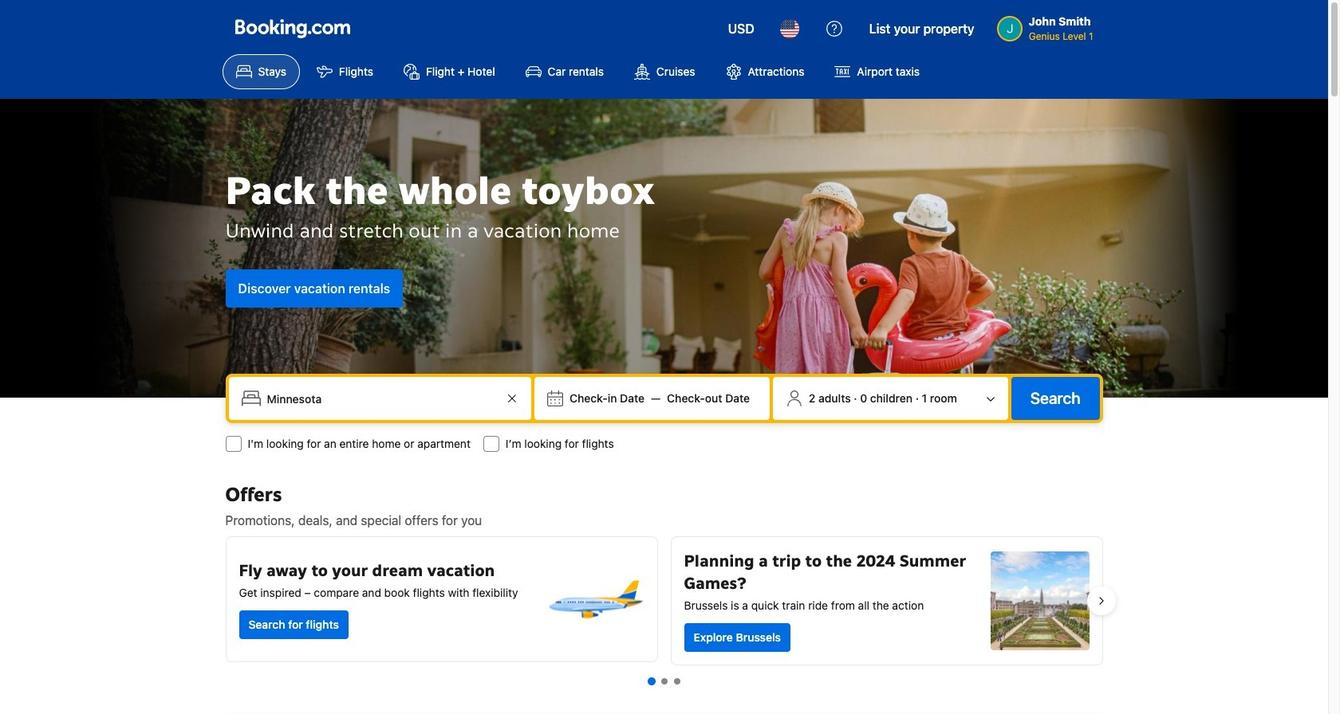 Task type: locate. For each thing, give the bounding box(es) containing it.
progress bar
[[647, 678, 680, 686]]

fly away to your dream vacation image
[[545, 551, 644, 649]]

your account menu john smith genius level 1 element
[[997, 14, 1094, 44]]

explore brussels image
[[991, 552, 1090, 651]]

region
[[213, 531, 1116, 673]]



Task type: vqa. For each thing, say whether or not it's contained in the screenshot.
Fly Away To Your Dream Vacation image
yes



Task type: describe. For each thing, give the bounding box(es) containing it.
booking.com image
[[235, 19, 350, 38]]

Where are you going? field
[[261, 385, 503, 413]]



